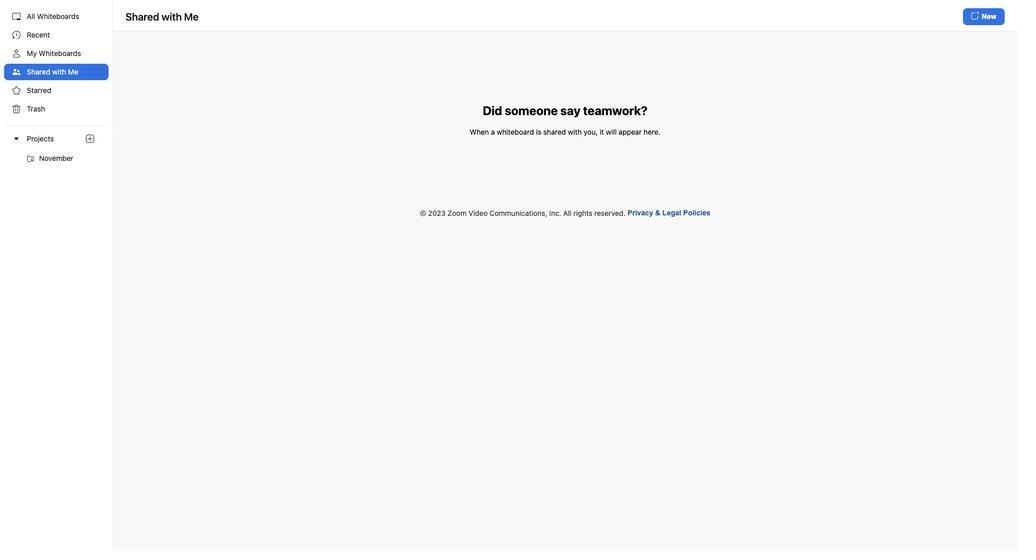 Task type: vqa. For each thing, say whether or not it's contained in the screenshot.
Shared with Me
yes



Task type: locate. For each thing, give the bounding box(es) containing it.
menu bar containing all whiteboards
[[0, 0, 113, 552]]

0 horizontal spatial shared with me
[[27, 67, 78, 76]]

menu item
[[0, 126, 113, 167]]

1 vertical spatial whiteboards
[[39, 49, 81, 58]]

0 vertical spatial me
[[184, 11, 199, 22]]

all inside all whiteboards menu item
[[27, 12, 35, 21]]

0 horizontal spatial me
[[68, 67, 78, 76]]

it
[[600, 128, 604, 136]]

shared inside menu item
[[27, 67, 50, 76]]

whiteboards inside "menu item"
[[39, 49, 81, 58]]

all
[[27, 12, 35, 21], [564, 209, 572, 218]]

0 horizontal spatial all
[[27, 12, 35, 21]]

policies
[[684, 209, 711, 217]]

teamwork?
[[584, 103, 648, 118]]

0 vertical spatial whiteboards
[[37, 12, 79, 21]]

you,
[[584, 128, 598, 136]]

shared with me application
[[126, 8, 1005, 25]]

whiteboards inside menu item
[[37, 12, 79, 21]]

1 horizontal spatial shared
[[126, 11, 159, 22]]

1 vertical spatial shared with me
[[27, 67, 78, 76]]

a
[[491, 128, 495, 136]]

1 vertical spatial shared
[[27, 67, 50, 76]]

0 vertical spatial shared with me
[[126, 11, 199, 22]]

shared with me inside menu item
[[27, 67, 78, 76]]

shared
[[126, 11, 159, 22], [27, 67, 50, 76]]

here.
[[644, 128, 661, 136]]

new
[[982, 12, 997, 21]]

whiteboards for all whiteboards
[[37, 12, 79, 21]]

©
[[420, 209, 426, 218]]

me
[[184, 11, 199, 22], [68, 67, 78, 76]]

whiteboards
[[37, 12, 79, 21], [39, 49, 81, 58]]

shared with me
[[126, 11, 199, 22], [27, 67, 78, 76]]

1 horizontal spatial all
[[564, 209, 572, 218]]

shared inside application
[[126, 11, 159, 22]]

0 vertical spatial all
[[27, 12, 35, 21]]

all right inc.
[[564, 209, 572, 218]]

shared with me inside application
[[126, 11, 199, 22]]

my whiteboards menu item
[[4, 45, 109, 62]]

all whiteboards menu item
[[4, 8, 109, 25]]

1 vertical spatial me
[[68, 67, 78, 76]]

appear
[[619, 128, 642, 136]]

with
[[162, 11, 182, 22], [52, 67, 66, 76], [568, 128, 582, 136]]

0 vertical spatial shared
[[126, 11, 159, 22]]

1 vertical spatial all
[[564, 209, 572, 218]]

menu bar
[[0, 0, 113, 552]]

2 horizontal spatial with
[[568, 128, 582, 136]]

is
[[536, 128, 542, 136]]

1 vertical spatial with
[[52, 67, 66, 76]]

0 horizontal spatial with
[[52, 67, 66, 76]]

recent
[[27, 30, 50, 39]]

starred
[[27, 86, 51, 95]]

1 horizontal spatial shared with me
[[126, 11, 199, 22]]

all up recent
[[27, 12, 35, 21]]

0 horizontal spatial shared
[[27, 67, 50, 76]]

whiteboards up recent menu item on the left of the page
[[37, 12, 79, 21]]

0 vertical spatial with
[[162, 11, 182, 22]]

when a whiteboard is shared with you, it will appear here.
[[470, 128, 661, 136]]

did
[[483, 103, 503, 118]]

did someone say teamwork?
[[483, 103, 648, 118]]

say
[[561, 103, 581, 118]]

1 horizontal spatial with
[[162, 11, 182, 22]]

1 horizontal spatial me
[[184, 11, 199, 22]]

someone
[[505, 103, 558, 118]]

new button
[[964, 8, 1005, 25]]

whiteboards down recent menu item on the left of the page
[[39, 49, 81, 58]]

whiteboards for my whiteboards
[[39, 49, 81, 58]]



Task type: describe. For each thing, give the bounding box(es) containing it.
when
[[470, 128, 489, 136]]

filled image
[[12, 68, 21, 76]]

all whiteboards
[[27, 12, 79, 21]]

&
[[656, 209, 661, 217]]

zoom
[[448, 209, 467, 218]]

starred menu item
[[4, 82, 109, 99]]

privacy
[[628, 209, 654, 217]]

my
[[27, 49, 37, 58]]

november image
[[27, 155, 35, 163]]

will
[[606, 128, 617, 136]]

november
[[39, 154, 73, 163]]

2023
[[428, 209, 446, 218]]

me inside menu item
[[68, 67, 78, 76]]

legal
[[663, 209, 682, 217]]

with inside application
[[162, 11, 182, 22]]

recent menu item
[[4, 27, 109, 43]]

video
[[469, 209, 488, 218]]

my whiteboards
[[27, 49, 81, 58]]

reserved.
[[595, 209, 626, 218]]

shared with me menu item
[[4, 64, 109, 80]]

with inside menu item
[[52, 67, 66, 76]]

rights
[[574, 209, 593, 218]]

privacy & legal policies button
[[628, 205, 711, 221]]

me inside application
[[184, 11, 199, 22]]

november menu item
[[4, 150, 109, 167]]

shared
[[544, 128, 566, 136]]

trash
[[27, 105, 45, 113]]

communications,
[[490, 209, 548, 218]]

projects
[[27, 135, 54, 143]]

2 vertical spatial with
[[568, 128, 582, 136]]

inc.
[[550, 209, 562, 218]]

whiteboard
[[497, 128, 534, 136]]

menu item containing projects
[[0, 126, 113, 167]]

© 2023 zoom video communications, inc. all rights reserved. privacy & legal policies
[[420, 209, 711, 218]]

trash menu item
[[4, 101, 109, 117]]



